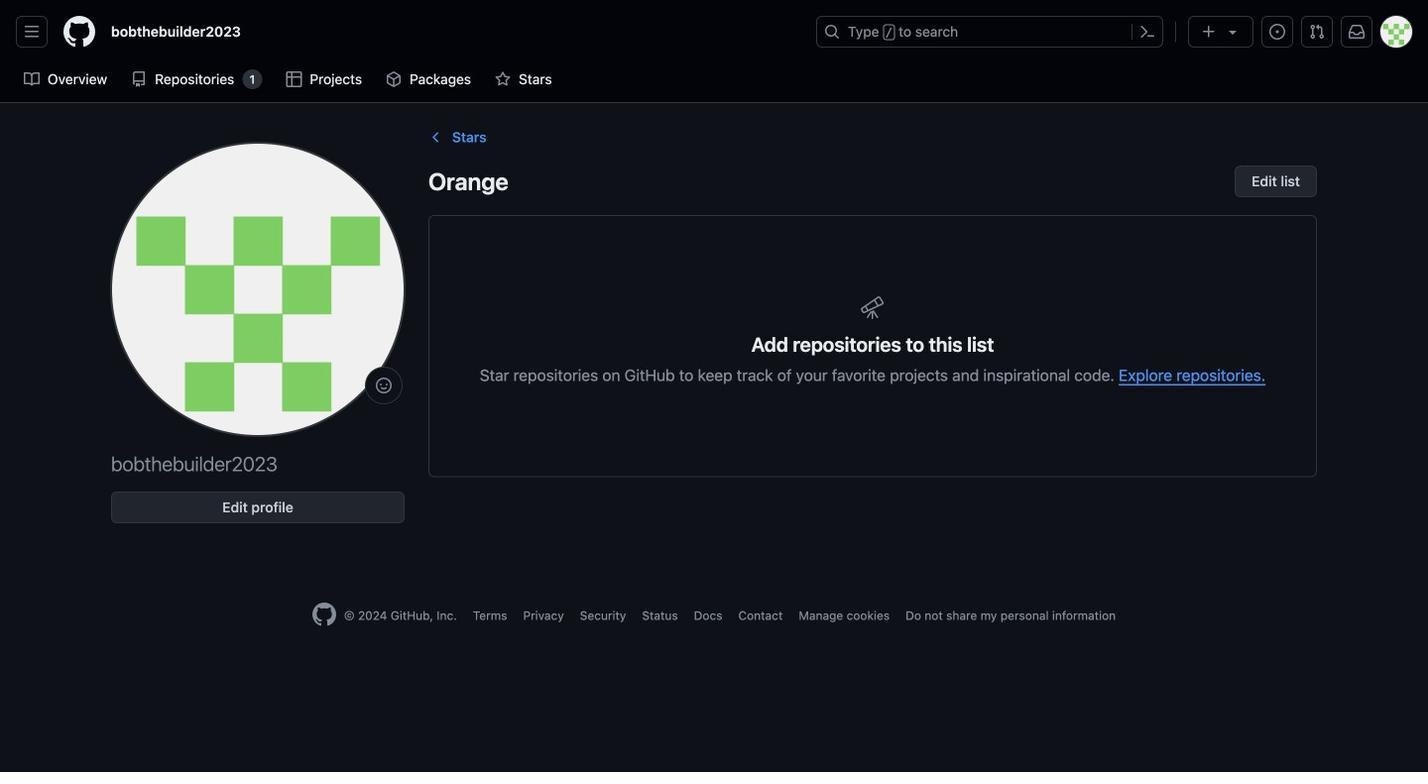Task type: locate. For each thing, give the bounding box(es) containing it.
git pull request image
[[1310, 24, 1325, 40]]

issue opened image
[[1270, 24, 1286, 40]]

repo image
[[131, 71, 147, 87]]

package image
[[386, 71, 402, 87]]

chevron left image
[[429, 129, 444, 145]]

1 horizontal spatial homepage image
[[312, 603, 336, 627]]

homepage image
[[63, 16, 95, 48], [312, 603, 336, 627]]

1 vertical spatial homepage image
[[312, 603, 336, 627]]

command palette image
[[1140, 24, 1156, 40]]

change your avatar image
[[111, 143, 405, 437]]

plus image
[[1201, 24, 1217, 40]]

0 vertical spatial homepage image
[[63, 16, 95, 48]]

telescope image
[[861, 296, 885, 319]]



Task type: describe. For each thing, give the bounding box(es) containing it.
table image
[[286, 71, 302, 87]]

star image
[[495, 71, 511, 87]]

smiley image
[[376, 378, 392, 394]]

notifications image
[[1349, 24, 1365, 40]]

book image
[[24, 71, 40, 87]]

0 horizontal spatial homepage image
[[63, 16, 95, 48]]

triangle down image
[[1225, 24, 1241, 40]]



Task type: vqa. For each thing, say whether or not it's contained in the screenshot.
issue opened icon
yes



